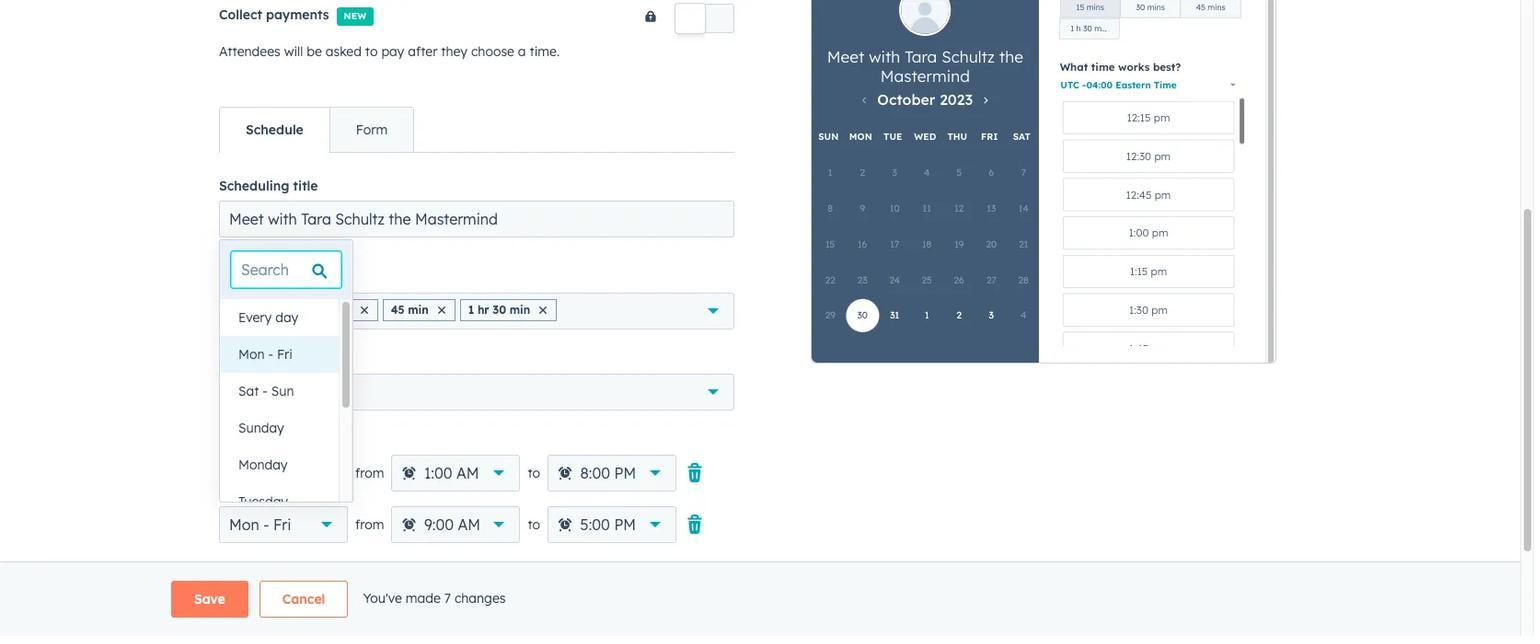 Task type: vqa. For each thing, say whether or not it's contained in the screenshot.
Every
yes



Task type: locate. For each thing, give the bounding box(es) containing it.
5:00 pm
[[581, 515, 636, 534]]

mon up the sat
[[238, 346, 265, 363]]

2 pm from the top
[[614, 515, 636, 534]]

sat - sun button
[[220, 373, 339, 410]]

2 from from the top
[[355, 516, 384, 533]]

0 vertical spatial mon - fri
[[238, 346, 293, 363]]

am
[[457, 464, 479, 482], [458, 515, 481, 534]]

window
[[294, 432, 343, 448]]

a
[[518, 43, 526, 60]]

pm right 8:00
[[615, 464, 636, 482]]

list box
[[220, 299, 353, 520]]

fri down day
[[277, 346, 293, 363]]

2 close image from the left
[[361, 306, 368, 314]]

5:00 pm button
[[548, 506, 677, 543]]

monday
[[238, 457, 288, 473], [229, 464, 286, 482]]

4 min from the left
[[510, 303, 531, 316]]

options
[[279, 269, 326, 286]]

mon down "tuesday"
[[229, 515, 259, 534]]

1:00
[[424, 464, 453, 482]]

am inside 9:00 am popup button
[[458, 515, 481, 534]]

from left 9:00 at the left bottom of page
[[355, 516, 384, 533]]

7
[[445, 590, 451, 606]]

1 vertical spatial mon
[[229, 515, 259, 534]]

monday button
[[220, 447, 339, 483]]

close image right '30 min'
[[361, 306, 368, 314]]

1 vertical spatial mon - fri
[[229, 515, 291, 534]]

8:00 pm
[[581, 464, 636, 482]]

min right hr
[[510, 303, 531, 316]]

from
[[355, 465, 384, 481], [355, 516, 384, 533]]

close image left 1
[[438, 306, 445, 314]]

made
[[406, 590, 441, 606]]

1 close image from the left
[[438, 306, 445, 314]]

zone
[[284, 351, 314, 367]]

min right 15
[[253, 303, 274, 316]]

-
[[268, 346, 273, 363], [262, 383, 268, 401], [263, 383, 268, 400], [263, 515, 269, 534]]

30 right hr
[[493, 303, 506, 316]]

from left 1:00
[[355, 465, 384, 481]]

15
[[238, 303, 250, 316]]

to
[[365, 43, 378, 60], [528, 465, 541, 481], [528, 516, 541, 533]]

2 vertical spatial to
[[528, 516, 541, 533]]

to left '5:00'
[[528, 516, 541, 533]]

15 min
[[238, 303, 274, 316]]

tab panel
[[219, 152, 735, 636]]

am for 9:00 am
[[458, 515, 481, 534]]

close image right 15 min
[[283, 306, 291, 314]]

min right day
[[331, 303, 351, 316]]

1 vertical spatial to
[[528, 465, 541, 481]]

page section element
[[127, 581, 1394, 618]]

9:00 am
[[424, 515, 481, 534]]

time.
[[530, 43, 560, 60]]

- inside availability window element
[[263, 515, 269, 534]]

fri down "tuesday"
[[273, 515, 291, 534]]

pm
[[615, 464, 636, 482], [614, 515, 636, 534]]

sat
[[238, 383, 259, 400]]

0 vertical spatial mon
[[238, 346, 265, 363]]

time
[[252, 351, 280, 367]]

1:00 am button
[[392, 455, 521, 491]]

schedule link
[[220, 107, 329, 152]]

monday up "tuesday"
[[229, 464, 286, 482]]

every day button
[[220, 299, 339, 336]]

scheduling
[[219, 177, 290, 194]]

0 vertical spatial to
[[365, 43, 378, 60]]

pm right '5:00'
[[614, 515, 636, 534]]

to for 1:00 am
[[528, 465, 541, 481]]

0 horizontal spatial close image
[[438, 306, 445, 314]]

close image right 1 hr 30 min
[[540, 306, 547, 314]]

your
[[219, 351, 248, 367]]

utc
[[229, 383, 258, 401]]

tab list
[[219, 107, 415, 153]]

sunday button
[[220, 410, 339, 447]]

acre
[[311, 383, 341, 401]]

mon - fri
[[238, 346, 293, 363], [229, 515, 291, 534]]

availability
[[219, 432, 290, 448]]

am right 9:00 at the left bottom of page
[[458, 515, 481, 534]]

5:00
[[581, 515, 610, 534]]

close image for 45 min
[[438, 306, 445, 314]]

2 min from the left
[[331, 303, 351, 316]]

0 vertical spatial am
[[457, 464, 479, 482]]

fri
[[277, 346, 293, 363], [273, 515, 291, 534]]

tab panel containing utc -05:00 acre
[[219, 152, 735, 636]]

1 vertical spatial am
[[458, 515, 481, 534]]

tuesday button
[[220, 483, 339, 520]]

monday down availability
[[238, 457, 288, 473]]

after
[[408, 43, 438, 60]]

0 horizontal spatial 30
[[314, 303, 327, 316]]

1 horizontal spatial 30
[[493, 303, 506, 316]]

pm inside 5:00 pm popup button
[[614, 515, 636, 534]]

hours
[[268, 560, 304, 577]]

close image
[[438, 306, 445, 314], [540, 306, 547, 314]]

choose
[[471, 43, 515, 60]]

sunday
[[238, 420, 284, 436]]

am for 1:00 am
[[457, 464, 479, 482]]

2 30 from the left
[[493, 303, 506, 316]]

new
[[344, 10, 367, 22]]

schedule
[[246, 121, 304, 138]]

mon - fri button
[[219, 506, 348, 543]]

tuesday
[[238, 494, 288, 510]]

1 close image from the left
[[283, 306, 291, 314]]

day
[[275, 309, 298, 326]]

sat - sun
[[238, 383, 294, 400]]

min right 45
[[408, 303, 429, 316]]

9:00 am button
[[392, 506, 521, 543]]

1 pm from the top
[[615, 464, 636, 482]]

am right 1:00
[[457, 464, 479, 482]]

availability window element
[[219, 455, 735, 543]]

from for 9:00
[[355, 516, 384, 533]]

to left 8:00
[[528, 465, 541, 481]]

1 30 from the left
[[314, 303, 327, 316]]

1 from from the top
[[355, 465, 384, 481]]

0 vertical spatial from
[[355, 465, 384, 481]]

1 vertical spatial pm
[[614, 515, 636, 534]]

pm inside "8:00 pm" popup button
[[615, 464, 636, 482]]

1 horizontal spatial close image
[[361, 306, 368, 314]]

1 min from the left
[[253, 303, 274, 316]]

3 min from the left
[[408, 303, 429, 316]]

1 vertical spatial fri
[[273, 515, 291, 534]]

every day
[[238, 309, 298, 326]]

0 vertical spatial pm
[[615, 464, 636, 482]]

am inside 1:00 am popup button
[[457, 464, 479, 482]]

close image
[[283, 306, 291, 314], [361, 306, 368, 314]]

0 vertical spatial fri
[[277, 346, 293, 363]]

0 horizontal spatial close image
[[283, 306, 291, 314]]

to left pay
[[365, 43, 378, 60]]

2 close image from the left
[[540, 306, 547, 314]]

1 horizontal spatial close image
[[540, 306, 547, 314]]

1 vertical spatial from
[[355, 516, 384, 533]]

30
[[314, 303, 327, 316], [493, 303, 506, 316]]

mon
[[238, 346, 265, 363], [229, 515, 259, 534]]

min for 30 min
[[331, 303, 351, 316]]

min
[[253, 303, 274, 316], [331, 303, 351, 316], [408, 303, 429, 316], [510, 303, 531, 316]]

30 right day
[[314, 303, 327, 316]]



Task type: describe. For each thing, give the bounding box(es) containing it.
changes
[[455, 590, 506, 606]]

monday inside monday button
[[238, 457, 288, 473]]

close image for 30 min
[[361, 306, 368, 314]]

cancel
[[282, 591, 325, 608]]

duration options
[[219, 269, 326, 286]]

every
[[238, 309, 272, 326]]

title
[[293, 177, 318, 194]]

from for 1:00
[[355, 465, 384, 481]]

monday inside monday popup button
[[229, 464, 286, 482]]

Scheduling title text field
[[219, 200, 735, 237]]

list box containing every day
[[220, 299, 353, 520]]

cancel button
[[259, 581, 348, 618]]

to for 9:00 am
[[528, 516, 541, 533]]

tab list containing schedule
[[219, 107, 415, 153]]

mon inside popup button
[[229, 515, 259, 534]]

05:00
[[268, 383, 307, 401]]

1 hr 30 min
[[468, 303, 531, 316]]

mon - fri inside popup button
[[229, 515, 291, 534]]

attendees
[[219, 43, 281, 60]]

availability window
[[219, 432, 343, 448]]

8:00
[[581, 464, 611, 482]]

sun
[[271, 383, 294, 400]]

monday button
[[219, 455, 348, 491]]

30 min
[[314, 303, 351, 316]]

add hours
[[238, 560, 304, 577]]

1
[[468, 303, 474, 316]]

your time zone
[[219, 351, 314, 367]]

add
[[238, 560, 264, 577]]

pay
[[382, 43, 404, 60]]

pm for 5:00 pm
[[614, 515, 636, 534]]

collect payments
[[219, 6, 329, 23]]

they
[[441, 43, 468, 60]]

hr
[[478, 303, 489, 316]]

form
[[356, 121, 388, 138]]

form link
[[329, 107, 414, 152]]

Search search field
[[231, 251, 342, 288]]

9:00
[[424, 515, 454, 534]]

fri inside popup button
[[273, 515, 291, 534]]

scheduling title
[[219, 177, 318, 194]]

save
[[194, 591, 225, 608]]

you've made 7 changes
[[363, 590, 506, 606]]

add hours button
[[219, 558, 304, 582]]

close image for 1 hr 30 min
[[540, 306, 547, 314]]

close image for 15 min
[[283, 306, 291, 314]]

collect
[[219, 6, 262, 23]]

asked
[[326, 43, 362, 60]]

attendees will be asked to pay after they choose a time.
[[219, 43, 560, 60]]

utc -05:00 acre button
[[219, 374, 735, 410]]

mon inside button
[[238, 346, 265, 363]]

1:00 am
[[424, 464, 479, 482]]

45
[[391, 303, 405, 316]]

pm for 8:00 pm
[[615, 464, 636, 482]]

be
[[307, 43, 322, 60]]

8:00 pm button
[[548, 455, 677, 491]]

payments
[[266, 6, 329, 23]]

mon - fri button
[[220, 336, 339, 373]]

save button
[[171, 581, 248, 618]]

45 min
[[391, 303, 429, 316]]

min for 15 min
[[253, 303, 274, 316]]

will
[[284, 43, 303, 60]]

utc -05:00 acre
[[229, 383, 341, 401]]

you've
[[363, 590, 402, 606]]

min for 45 min
[[408, 303, 429, 316]]

fri inside button
[[277, 346, 293, 363]]

mon - fri inside button
[[238, 346, 293, 363]]

duration
[[219, 269, 275, 286]]



